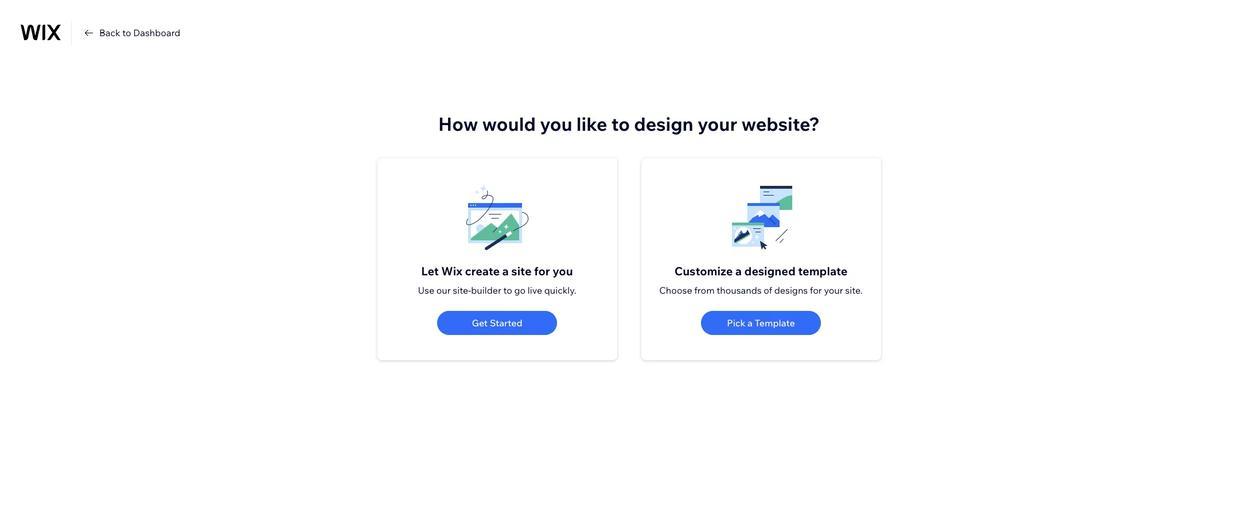 Task type: vqa. For each thing, say whether or not it's contained in the screenshot.
the topmost Your
yes



Task type: describe. For each thing, give the bounding box(es) containing it.
for for site
[[534, 264, 550, 278]]

website?
[[742, 112, 820, 135]]

would
[[482, 112, 536, 135]]

for for designs
[[810, 285, 822, 296]]

site.
[[845, 285, 863, 296]]

let
[[421, 264, 439, 278]]

site-
[[453, 285, 471, 296]]

like
[[577, 112, 607, 135]]

back to dashboard
[[99, 27, 180, 38]]

use our site-builder to go live quickly.
[[418, 285, 576, 296]]

our
[[436, 285, 451, 296]]

let wix create a site for you
[[421, 264, 573, 278]]

dashboard
[[133, 27, 180, 38]]

choose
[[659, 285, 692, 296]]

site
[[511, 264, 532, 278]]

use
[[418, 285, 434, 296]]

wix
[[441, 264, 462, 278]]

back
[[99, 27, 120, 38]]

0 horizontal spatial a
[[502, 264, 509, 278]]

get
[[472, 317, 488, 329]]

thousands
[[717, 285, 762, 296]]

pick
[[727, 317, 746, 329]]



Task type: locate. For each thing, give the bounding box(es) containing it.
customize a designed template
[[675, 264, 848, 278]]

your left 'site.'
[[824, 285, 843, 296]]

pick a template
[[727, 317, 795, 329]]

2 vertical spatial to
[[503, 285, 512, 296]]

customize
[[675, 264, 733, 278]]

0 horizontal spatial for
[[534, 264, 550, 278]]

1 vertical spatial your
[[824, 285, 843, 296]]

your for website?
[[698, 112, 737, 135]]

your right design
[[698, 112, 737, 135]]

1 horizontal spatial your
[[824, 285, 843, 296]]

live
[[528, 285, 542, 296]]

pick a template button
[[701, 311, 821, 335]]

go
[[514, 285, 526, 296]]

design
[[634, 112, 694, 135]]

create
[[465, 264, 500, 278]]

get started button
[[437, 311, 557, 335]]

2 horizontal spatial a
[[748, 317, 753, 329]]

a for pick
[[748, 317, 753, 329]]

to left go on the bottom left of the page
[[503, 285, 512, 296]]

0 vertical spatial for
[[534, 264, 550, 278]]

builder
[[471, 285, 501, 296]]

a inside pick a template button
[[748, 317, 753, 329]]

a left 'site'
[[502, 264, 509, 278]]

from
[[694, 285, 715, 296]]

to for use our site-builder to go live quickly.
[[503, 285, 512, 296]]

0 vertical spatial to
[[122, 27, 131, 38]]

your
[[698, 112, 737, 135], [824, 285, 843, 296]]

your for site.
[[824, 285, 843, 296]]

0 horizontal spatial to
[[122, 27, 131, 38]]

to
[[122, 27, 131, 38], [611, 112, 630, 135], [503, 285, 512, 296]]

for up 'live'
[[534, 264, 550, 278]]

you up the quickly.
[[553, 264, 573, 278]]

1 vertical spatial you
[[553, 264, 573, 278]]

1 vertical spatial to
[[611, 112, 630, 135]]

1 vertical spatial for
[[810, 285, 822, 296]]

template
[[798, 264, 848, 278]]

to for how would you like to design your website?
[[611, 112, 630, 135]]

1 horizontal spatial a
[[735, 264, 742, 278]]

back to dashboard button
[[82, 26, 180, 40]]

to right back
[[122, 27, 131, 38]]

0 vertical spatial you
[[540, 112, 572, 135]]

quickly.
[[544, 285, 576, 296]]

you
[[540, 112, 572, 135], [553, 264, 573, 278]]

to inside button
[[122, 27, 131, 38]]

2 horizontal spatial to
[[611, 112, 630, 135]]

for
[[534, 264, 550, 278], [810, 285, 822, 296]]

a
[[502, 264, 509, 278], [735, 264, 742, 278], [748, 317, 753, 329]]

template
[[755, 317, 795, 329]]

started
[[490, 317, 522, 329]]

0 vertical spatial your
[[698, 112, 737, 135]]

how
[[438, 112, 478, 135]]

designed
[[744, 264, 796, 278]]

for down template
[[810, 285, 822, 296]]

to right like
[[611, 112, 630, 135]]

0 horizontal spatial your
[[698, 112, 737, 135]]

designs
[[774, 285, 808, 296]]

a right pick
[[748, 317, 753, 329]]

1 horizontal spatial to
[[503, 285, 512, 296]]

of
[[764, 285, 772, 296]]

choose from thousands of designs for your site.
[[659, 285, 863, 296]]

1 horizontal spatial for
[[810, 285, 822, 296]]

you left like
[[540, 112, 572, 135]]

how would you like to design your website?
[[438, 112, 820, 135]]

get started
[[472, 317, 522, 329]]

a up thousands
[[735, 264, 742, 278]]

a for customize
[[735, 264, 742, 278]]



